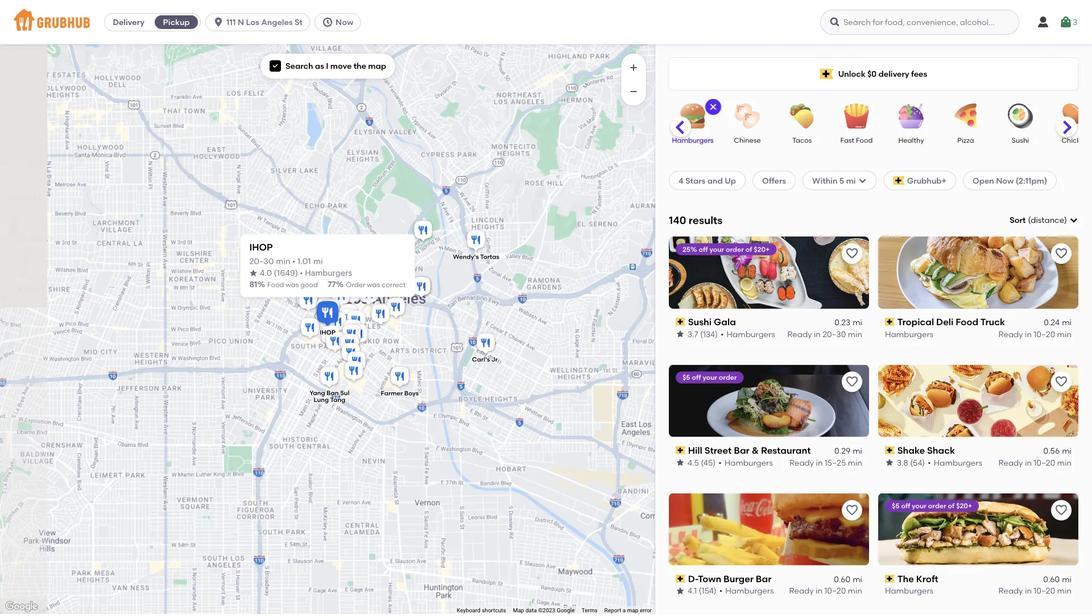 Task type: locate. For each thing, give the bounding box(es) containing it.
pizza
[[958, 136, 974, 144]]

1 vertical spatial save this restaurant image
[[845, 375, 859, 389]]

in for sushi gala
[[814, 329, 821, 339]]

• hamburgers down shack
[[928, 458, 982, 467]]

• right (54)
[[928, 458, 931, 467]]

your right 25%
[[710, 245, 724, 253]]

$5
[[683, 374, 690, 382], [892, 502, 900, 510]]

1 % from the left
[[257, 280, 265, 289]]

• hamburgers
[[300, 269, 352, 277], [721, 329, 775, 339], [719, 458, 773, 467], [928, 458, 982, 467], [719, 586, 774, 596]]

of
[[746, 245, 752, 253], [948, 502, 955, 510]]

keyboard shortcuts button
[[457, 607, 506, 614]]

fast food image
[[837, 104, 877, 129]]

• hamburgers down 'hill street bar & restaurant'
[[719, 458, 773, 467]]

0 vertical spatial (
[[1028, 215, 1031, 225]]

bar left the &
[[734, 445, 750, 456]]

$5 for the kroft
[[892, 502, 900, 510]]

10–20 for d-town burger bar
[[824, 586, 846, 596]]

20–30
[[249, 258, 274, 266], [823, 329, 846, 339]]

tropical
[[897, 316, 934, 328]]

1 vertical spatial grubhub plus flag logo image
[[893, 176, 905, 185]]

grubhub plus flag logo image
[[820, 69, 834, 79], [893, 176, 905, 185]]

1 horizontal spatial )
[[1064, 215, 1067, 225]]

min for tropical deli food truck
[[1057, 329, 1072, 339]]

0 horizontal spatial (
[[274, 269, 277, 277]]

20–30 down the 0.23
[[823, 329, 846, 339]]

tropical deli food truck image
[[369, 303, 392, 328]]

(45)
[[701, 458, 716, 467]]

as
[[315, 61, 324, 71]]

hamburgers image
[[673, 104, 713, 129]]

1 vertical spatial save this restaurant image
[[1055, 375, 1068, 389]]

20–30 up 4.0
[[249, 258, 274, 266]]

( inside map region
[[274, 269, 277, 277]]

svg image left chinese image
[[709, 102, 718, 111]]

now right open
[[996, 176, 1014, 185]]

&
[[752, 445, 759, 456]]

81
[[249, 280, 257, 289]]

food down "4.0 ( 1649 )"
[[267, 281, 284, 289]]

0 vertical spatial your
[[710, 245, 724, 253]]

shayan express image
[[340, 341, 362, 366]]

dollis - breakfast restaurant image
[[297, 289, 320, 314]]

©2023
[[538, 607, 555, 614]]

delivery
[[879, 69, 909, 79]]

grubhub plus flag logo image for grubhub+
[[893, 176, 905, 185]]

subscription pass image for shake shack
[[885, 447, 895, 454]]

Search for food, convenience, alcohol... search field
[[820, 10, 1019, 35]]

anna's fish market dtla image
[[319, 297, 342, 323]]

food for 81 % food was good
[[267, 281, 284, 289]]

order for street
[[719, 374, 737, 382]]

subscription pass image left tropical at right
[[885, 318, 895, 326]]

• down gala
[[721, 329, 724, 339]]

1 vertical spatial order
[[719, 374, 737, 382]]

gala
[[714, 316, 736, 328]]

1 vertical spatial off
[[692, 374, 701, 382]]

shake shack
[[897, 445, 955, 456]]

healthy
[[898, 136, 924, 144]]

svg image up unlock on the right top of the page
[[829, 16, 841, 28]]

0 horizontal spatial 20–30
[[249, 258, 274, 266]]

tacos
[[792, 136, 812, 144]]

svg image inside the 3 button
[[1059, 15, 1073, 29]]

jr.
[[491, 356, 499, 364]]

( right sort
[[1028, 215, 1031, 225]]

master burger image
[[324, 330, 346, 355]]

svg image
[[1036, 15, 1050, 29], [829, 16, 841, 28], [709, 102, 718, 111]]

1 vertical spatial ihop
[[320, 329, 336, 337]]

hamburgers down the
[[885, 586, 934, 596]]

0 vertical spatial ihop
[[249, 242, 273, 253]]

star icon image left 4.5
[[676, 458, 685, 467]]

your down (54)
[[912, 502, 927, 510]]

in for tropical deli food truck
[[1025, 329, 1032, 339]]

• hamburgers for sushi gala
[[721, 329, 775, 339]]

77
[[328, 280, 336, 289]]

mi for sushi gala
[[853, 318, 862, 327]]

plus icon image
[[628, 62, 639, 73]]

1 horizontal spatial %
[[336, 280, 344, 289]]

• left the 1.01
[[292, 258, 295, 266]]

4
[[679, 176, 684, 185]]

svg image inside field
[[1069, 216, 1079, 225]]

el charro restaurant image
[[286, 265, 308, 290]]

0 horizontal spatial $20+
[[754, 245, 770, 253]]

2 % from the left
[[336, 280, 344, 289]]

1 vertical spatial of
[[948, 502, 955, 510]]

rating image
[[249, 269, 257, 277]]

map right a
[[627, 607, 638, 614]]

$0
[[867, 69, 877, 79]]

keyboard
[[457, 607, 481, 614]]

0 vertical spatial off
[[699, 245, 708, 253]]

0 horizontal spatial 0.60 mi
[[834, 575, 862, 584]]

0 horizontal spatial %
[[257, 280, 265, 289]]

1 vertical spatial bar
[[756, 573, 772, 585]]

• hamburgers down gala
[[721, 329, 775, 339]]

$20+
[[754, 245, 770, 253], [956, 502, 972, 510]]

2 horizontal spatial food
[[956, 316, 978, 328]]

of for the kroft
[[948, 502, 955, 510]]

fast food
[[841, 136, 873, 144]]

) inside map region
[[295, 269, 298, 277]]

1 horizontal spatial bar
[[756, 573, 772, 585]]

$20+ for kroft
[[956, 502, 972, 510]]

sushi
[[1012, 136, 1029, 144], [688, 316, 712, 328]]

ihop for ihop 20–30 min • 1.01 mi
[[249, 242, 273, 253]]

your up proceed
[[703, 374, 717, 382]]

map right the
[[368, 61, 386, 71]]

1 vertical spatial $20+
[[956, 502, 972, 510]]

subscription pass image
[[676, 318, 686, 326], [885, 318, 895, 326], [676, 447, 686, 454]]

1 vertical spatial food
[[267, 281, 284, 289]]

0 vertical spatial order
[[726, 245, 744, 253]]

1 was from the left
[[286, 281, 299, 289]]

0 horizontal spatial grubhub plus flag logo image
[[820, 69, 834, 79]]

• right '(45)'
[[719, 458, 722, 467]]

• hamburgers up 77
[[300, 269, 352, 277]]

0 horizontal spatial bar
[[734, 445, 750, 456]]

pickup button
[[153, 13, 200, 31]]

off for the
[[901, 502, 910, 510]]

off right 25%
[[699, 245, 708, 253]]

save this restaurant image for the kroft
[[1055, 504, 1068, 517]]

1 horizontal spatial 0.60 mi
[[1043, 575, 1072, 584]]

• down the 1.01
[[300, 269, 303, 277]]

(2:11pm)
[[1016, 176, 1047, 185]]

1 vertical spatial $5
[[892, 502, 900, 510]]

map
[[368, 61, 386, 71], [627, 607, 638, 614]]

ihop for ihop
[[320, 329, 336, 337]]

ihop image
[[314, 299, 341, 329]]

$5 up proceed
[[683, 374, 690, 382]]

star icon image left "4.1"
[[676, 587, 685, 596]]

off up proceed
[[692, 374, 701, 382]]

0 vertical spatial )
[[1064, 215, 1067, 225]]

0 horizontal spatial sushi
[[688, 316, 712, 328]]

2 was from the left
[[367, 281, 380, 289]]

0 horizontal spatial 0.60
[[834, 575, 850, 584]]

save this restaurant image
[[845, 247, 859, 260], [1055, 375, 1068, 389], [845, 504, 859, 517]]

0 horizontal spatial svg image
[[709, 102, 718, 111]]

2 vertical spatial save this restaurant image
[[1055, 504, 1068, 517]]

now up the move
[[336, 17, 353, 27]]

hamburgers down shack
[[934, 458, 982, 467]]

shack
[[927, 445, 955, 456]]

$5 down 3.8
[[892, 502, 900, 510]]

ready in 10–20 min for tropical deli food truck
[[999, 329, 1072, 339]]

star icon image for shake shack
[[885, 458, 894, 467]]

% down 4.0
[[257, 280, 265, 289]]

svg image for 111 n los angeles st
[[213, 16, 224, 28]]

unlock
[[838, 69, 866, 79]]

wendy's tortas image
[[465, 229, 487, 254]]

street
[[705, 445, 732, 456]]

2 vertical spatial your
[[912, 502, 927, 510]]

mi inside ihop 20–30 min • 1.01 mi
[[313, 258, 323, 266]]

4.5 (45)
[[688, 458, 716, 467]]

)
[[1064, 215, 1067, 225], [295, 269, 298, 277]]

• for sushi
[[721, 329, 724, 339]]

1 horizontal spatial grubhub plus flag logo image
[[893, 176, 905, 185]]

bar
[[734, 445, 750, 456], [756, 573, 772, 585]]

food right deli
[[956, 316, 978, 328]]

within
[[812, 176, 838, 185]]

• hamburgers down burger
[[719, 586, 774, 596]]

farmer boys image
[[389, 365, 411, 390]]

0 vertical spatial grubhub plus flag logo image
[[820, 69, 834, 79]]

(54)
[[910, 458, 925, 467]]

%
[[257, 280, 265, 289], [336, 280, 344, 289]]

sushi for sushi gala
[[688, 316, 712, 328]]

1 0.60 mi from the left
[[834, 575, 862, 584]]

0 vertical spatial 20–30
[[249, 258, 274, 266]]

1 horizontal spatial $5
[[892, 502, 900, 510]]

$20+ for gala
[[754, 245, 770, 253]]

star icon image left 3.8
[[885, 458, 894, 467]]

0 horizontal spatial was
[[286, 281, 299, 289]]

(
[[1028, 215, 1031, 225], [274, 269, 277, 277]]

in
[[814, 329, 821, 339], [1025, 329, 1032, 339], [816, 458, 823, 467], [1025, 458, 1032, 467], [816, 586, 823, 596], [1025, 586, 1032, 596]]

map data ©2023 google
[[513, 607, 575, 614]]

burgershop image
[[341, 318, 364, 343]]

0 horizontal spatial now
[[336, 17, 353, 27]]

distance
[[1031, 215, 1064, 225]]

mi for hill street bar & restaurant
[[853, 446, 862, 456]]

0 horizontal spatial $5
[[683, 374, 690, 382]]

0 vertical spatial now
[[336, 17, 353, 27]]

grubhub plus flag logo image left grubhub+
[[893, 176, 905, 185]]

0 horizontal spatial ihop
[[249, 242, 273, 253]]

pickup
[[163, 17, 190, 27]]

0 vertical spatial sushi
[[1012, 136, 1029, 144]]

off
[[699, 245, 708, 253], [692, 374, 701, 382], [901, 502, 910, 510]]

140
[[669, 214, 686, 226]]

1 horizontal spatial (
[[1028, 215, 1031, 225]]

delivery button
[[105, 13, 153, 31]]

ready for d-town burger bar
[[789, 586, 814, 596]]

off down 3.8
[[901, 502, 910, 510]]

d-
[[688, 573, 698, 585]]

2 vertical spatial food
[[956, 316, 978, 328]]

4.0 ( 1649 )
[[260, 269, 298, 277]]

subscription pass image left the
[[885, 575, 895, 583]]

was down '1649'
[[286, 281, 299, 289]]

svg image for 3
[[1059, 15, 1073, 29]]

food
[[856, 136, 873, 144], [267, 281, 284, 289], [956, 316, 978, 328]]

cargo snack shack image
[[412, 219, 435, 244]]

0.60 mi
[[834, 575, 862, 584], [1043, 575, 1072, 584]]

1 vertical spatial your
[[703, 374, 717, 382]]

1 vertical spatial sushi
[[688, 316, 712, 328]]

1 horizontal spatial of
[[948, 502, 955, 510]]

sushi gala image
[[385, 296, 407, 321]]

1 horizontal spatial map
[[627, 607, 638, 614]]

star icon image for hill street bar & restaurant
[[676, 458, 685, 467]]

pizza image
[[946, 104, 986, 129]]

1 vertical spatial 20–30
[[823, 329, 846, 339]]

save this restaurant image
[[1055, 247, 1068, 260], [845, 375, 859, 389], [1055, 504, 1068, 517]]

unlock $0 delivery fees
[[838, 69, 927, 79]]

0 horizontal spatial food
[[267, 281, 284, 289]]

angeles
[[261, 17, 293, 27]]

1 0.60 from the left
[[834, 575, 850, 584]]

1 vertical spatial (
[[274, 269, 277, 277]]

min for hill street bar & restaurant
[[848, 458, 862, 467]]

min for the kroft
[[1057, 586, 1072, 596]]

star icon image for sushi gala
[[676, 330, 685, 339]]

bonaventure brewing co. image
[[329, 284, 352, 309]]

2 vertical spatial order
[[928, 502, 946, 510]]

svg image
[[1059, 15, 1073, 29], [213, 16, 224, 28], [322, 16, 333, 28], [272, 63, 279, 69], [858, 176, 867, 185], [1069, 216, 1079, 225]]

( right 4.0
[[274, 269, 277, 277]]

$5 off your order of $20+
[[892, 502, 972, 510]]

hamburgers up 77
[[305, 269, 352, 277]]

bar right burger
[[756, 573, 772, 585]]

0.60 mi for the kroft
[[1043, 575, 1072, 584]]

smashburger image
[[299, 316, 321, 341]]

mi for d-town burger bar
[[853, 575, 862, 584]]

2 vertical spatial off
[[901, 502, 910, 510]]

) for 4.0 ( 1649 )
[[295, 269, 298, 277]]

wendy's
[[453, 253, 479, 261]]

svg image inside now button
[[322, 16, 333, 28]]

10–20 for tropical deli food truck
[[1034, 329, 1055, 339]]

0 vertical spatial $5
[[683, 374, 690, 382]]

) right sort
[[1064, 215, 1067, 225]]

food right fast at top
[[856, 136, 873, 144]]

1 horizontal spatial was
[[367, 281, 380, 289]]

None field
[[1010, 214, 1079, 226]]

svg image inside 111 n los angeles st button
[[213, 16, 224, 28]]

save this restaurant button
[[842, 243, 862, 264], [1051, 243, 1072, 264], [842, 372, 862, 392], [1051, 372, 1072, 392], [842, 500, 862, 521], [1051, 500, 1072, 521]]

vurger guyz image
[[326, 311, 349, 336]]

• hamburgers inside map region
[[300, 269, 352, 277]]

• inside ihop 20–30 min • 1.01 mi
[[292, 258, 295, 266]]

4.0
[[260, 269, 272, 277]]

kroft
[[916, 573, 938, 585]]

tacos image
[[782, 104, 822, 129]]

ready for hill street bar & restaurant
[[790, 458, 814, 467]]

0 vertical spatial food
[[856, 136, 873, 144]]

) inside field
[[1064, 215, 1067, 225]]

( for 1649
[[274, 269, 277, 277]]

subscription pass image left shake
[[885, 447, 895, 454]]

fast
[[841, 136, 854, 144]]

was right "order"
[[367, 281, 380, 289]]

1.01
[[297, 258, 311, 266]]

1 vertical spatial )
[[295, 269, 298, 277]]

• hamburgers for hill street bar & restaurant
[[719, 458, 773, 467]]

ready for the kroft
[[999, 586, 1023, 596]]

svg image left the 3 button
[[1036, 15, 1050, 29]]

0 horizontal spatial of
[[746, 245, 752, 253]]

move
[[330, 61, 352, 71]]

1 vertical spatial map
[[627, 607, 638, 614]]

was inside 81 % food was good
[[286, 281, 299, 289]]

the vegan joint image
[[345, 350, 368, 375]]

1 horizontal spatial $20+
[[956, 502, 972, 510]]

2 0.60 mi from the left
[[1043, 575, 1072, 584]]

food inside 81 % food was good
[[267, 281, 284, 289]]

grubhub plus flag logo image left unlock on the right top of the page
[[820, 69, 834, 79]]

hill street bar & restaurant
[[688, 445, 811, 456]]

• right (154)
[[719, 586, 723, 596]]

sushi down sushi image
[[1012, 136, 1029, 144]]

was inside 77 % order was correct
[[367, 281, 380, 289]]

0 horizontal spatial map
[[368, 61, 386, 71]]

denny's image
[[410, 275, 433, 300]]

1 horizontal spatial now
[[996, 176, 1014, 185]]

0 horizontal spatial )
[[295, 269, 298, 277]]

grubhub plus flag logo image for unlock $0 delivery fees
[[820, 69, 834, 79]]

ready in 10–20 min for d-town burger bar
[[789, 586, 862, 596]]

• for shake
[[928, 458, 931, 467]]

) down the 1.01
[[295, 269, 298, 277]]

subscription pass image
[[885, 447, 895, 454], [676, 575, 686, 583], [885, 575, 895, 583]]

( inside field
[[1028, 215, 1031, 225]]

sushi up 3.7 (134)
[[688, 316, 712, 328]]

your for kroft
[[912, 502, 927, 510]]

none field containing sort
[[1010, 214, 1079, 226]]

) for sort ( distance )
[[1064, 215, 1067, 225]]

ihop inside ihop 20–30 min • 1.01 mi
[[249, 242, 273, 253]]

star icon image
[[676, 330, 685, 339], [676, 458, 685, 467], [885, 458, 894, 467], [676, 587, 685, 596]]

20–30 inside ihop 20–30 min • 1.01 mi
[[249, 258, 274, 266]]

subscription pass image left d-
[[676, 575, 686, 583]]

0 vertical spatial $20+
[[754, 245, 770, 253]]

shake shack logo image
[[878, 365, 1079, 437]]

star icon image left the 3.7
[[676, 330, 685, 339]]

0 vertical spatial of
[[746, 245, 752, 253]]

1 horizontal spatial 0.60
[[1043, 575, 1060, 584]]

subscription pass image for hill street bar & restaurant
[[676, 447, 686, 454]]

1 horizontal spatial ihop
[[320, 329, 336, 337]]

% left "order"
[[336, 280, 344, 289]]

4.1 (154)
[[688, 586, 717, 596]]

1 horizontal spatial sushi
[[1012, 136, 1029, 144]]

subscription pass image left the sushi gala
[[676, 318, 686, 326]]

hamburgers
[[672, 136, 714, 144], [305, 269, 352, 277], [727, 329, 775, 339], [885, 329, 934, 339], [724, 458, 773, 467], [934, 458, 982, 467], [725, 586, 774, 596], [885, 586, 934, 596]]

open
[[973, 176, 994, 185]]

10–20 for the kroft
[[1034, 586, 1055, 596]]

subscription pass image left hill
[[676, 447, 686, 454]]

2 vertical spatial save this restaurant image
[[845, 504, 859, 517]]

ready for sushi gala
[[787, 329, 812, 339]]

hill street bar & restaurant logo image
[[669, 365, 869, 437]]

salt n peppa image
[[338, 307, 361, 332]]

subscription pass image for sushi gala
[[676, 318, 686, 326]]

farmer boys
[[381, 390, 419, 397]]

2 0.60 from the left
[[1043, 575, 1060, 584]]



Task type: vqa. For each thing, say whether or not it's contained in the screenshot.
Apps, Soup & Salads
no



Task type: describe. For each thing, give the bounding box(es) containing it.
0 vertical spatial bar
[[734, 445, 750, 456]]

your for gala
[[710, 245, 724, 253]]

77 % order was correct
[[328, 280, 406, 289]]

gus's drive-in image
[[292, 250, 315, 275]]

in for d-town burger bar
[[816, 586, 823, 596]]

yang ban sul lung tang
[[310, 389, 349, 404]]

3 button
[[1059, 12, 1077, 32]]

% for 77
[[336, 280, 344, 289]]

terms link
[[582, 607, 598, 614]]

1 vertical spatial now
[[996, 176, 1014, 185]]

deli
[[936, 316, 954, 328]]

1 horizontal spatial 20–30
[[823, 329, 846, 339]]

5
[[840, 176, 844, 185]]

min for sushi gala
[[848, 329, 862, 339]]

i
[[326, 61, 328, 71]]

chinese image
[[728, 104, 767, 129]]

carl's jr. image
[[474, 332, 497, 357]]

(134)
[[700, 329, 718, 339]]

burger district image
[[338, 332, 361, 357]]

sushi for sushi
[[1012, 136, 1029, 144]]

subscription pass image for tropical deli food truck
[[885, 318, 895, 326]]

subscription pass image for d-town burger bar
[[676, 575, 686, 583]]

tang
[[330, 396, 345, 404]]

• hamburgers for d-town burger bar
[[719, 586, 774, 596]]

0.56
[[1044, 446, 1060, 456]]

min for shake shack
[[1057, 458, 1072, 467]]

the
[[354, 61, 366, 71]]

star icon image for d-town burger bar
[[676, 587, 685, 596]]

0.60 for d-town burger bar
[[834, 575, 850, 584]]

save this restaurant image for d-town burger bar
[[845, 504, 859, 517]]

111 n los angeles st button
[[205, 13, 315, 31]]

shortcuts
[[482, 607, 506, 614]]

chinese
[[734, 136, 761, 144]]

ready for tropical deli food truck
[[999, 329, 1023, 339]]

sort
[[1010, 215, 1026, 225]]

svg image for search as i move the map
[[272, 63, 279, 69]]

mi for tropical deli food truck
[[1062, 318, 1072, 327]]

d-town burger bar
[[688, 573, 772, 585]]

15–25
[[825, 458, 846, 467]]

checkout
[[732, 413, 769, 423]]

2 horizontal spatial svg image
[[1036, 15, 1050, 29]]

svg image for now
[[322, 16, 333, 28]]

1 horizontal spatial food
[[856, 136, 873, 144]]

0.23
[[835, 318, 850, 327]]

0 vertical spatial map
[[368, 61, 386, 71]]

st
[[295, 17, 303, 27]]

( for distance
[[1028, 215, 1031, 225]]

lung
[[314, 396, 329, 404]]

search
[[286, 61, 313, 71]]

sul
[[340, 389, 349, 397]]

$5 off your order
[[683, 374, 737, 382]]

data
[[526, 607, 537, 614]]

sushi gala
[[688, 316, 736, 328]]

restaurant
[[761, 445, 811, 456]]

was for 81
[[286, 281, 299, 289]]

healthy image
[[891, 104, 931, 129]]

fees
[[911, 69, 927, 79]]

now inside button
[[336, 17, 353, 27]]

vegan hooligans image
[[347, 323, 370, 348]]

0.56 mi
[[1044, 446, 1072, 456]]

order
[[346, 281, 365, 289]]

111 n los angeles st
[[226, 17, 303, 27]]

habibi bites image
[[295, 287, 317, 312]]

0 vertical spatial save this restaurant image
[[845, 247, 859, 260]]

results
[[689, 214, 723, 226]]

0.23 mi
[[835, 318, 862, 327]]

off for hill
[[692, 374, 701, 382]]

terms
[[582, 607, 598, 614]]

within 5 mi
[[812, 176, 856, 185]]

ready in 10–20 min for the kroft
[[999, 586, 1072, 596]]

in for shake shack
[[1025, 458, 1032, 467]]

proceed to checkout button
[[652, 408, 804, 428]]

carl's jr.
[[472, 356, 499, 364]]

offers
[[762, 176, 786, 185]]

good
[[300, 281, 318, 289]]

hamburgers down tropical at right
[[885, 329, 934, 339]]

hamburgers down burger
[[725, 586, 774, 596]]

subscription pass image for the kroft
[[885, 575, 895, 583]]

save this restaurant image for hill street bar & restaurant
[[845, 375, 859, 389]]

map region
[[0, 16, 775, 614]]

ready in 15–25 min
[[790, 458, 862, 467]]

off for sushi
[[699, 245, 708, 253]]

burger
[[724, 573, 754, 585]]

food for tropical deli food truck
[[956, 316, 978, 328]]

open now (2:11pm)
[[973, 176, 1047, 185]]

the
[[897, 573, 914, 585]]

3.8
[[897, 458, 908, 467]]

google image
[[3, 600, 40, 614]]

tropical deli food truck
[[897, 316, 1005, 328]]

hamburgers down hamburgers image
[[672, 136, 714, 144]]

10–20 for shake shack
[[1034, 458, 1055, 467]]

ban
[[327, 389, 339, 397]]

• hamburgers for shake shack
[[928, 458, 982, 467]]

sushi image
[[1001, 104, 1040, 129]]

the melt - 7th & figueroa, la image
[[315, 296, 337, 321]]

hill street bar & restaurant image
[[357, 283, 380, 308]]

• for hill
[[719, 458, 722, 467]]

0.24
[[1044, 318, 1060, 327]]

25% off your order of $20+
[[683, 245, 770, 253]]

mi for the kroft
[[1062, 575, 1072, 584]]

carl's
[[472, 356, 490, 364]]

4 stars and up
[[679, 176, 736, 185]]

in for hill street bar & restaurant
[[816, 458, 823, 467]]

yang ban sul lung tang image
[[318, 365, 341, 390]]

0.24 mi
[[1044, 318, 1072, 327]]

of for sushi gala
[[746, 245, 752, 253]]

tropical deli food truck logo image
[[878, 237, 1079, 309]]

min inside ihop 20–30 min • 1.01 mi
[[276, 258, 290, 266]]

chicken
[[1062, 136, 1089, 144]]

farmer
[[381, 390, 403, 397]]

min for d-town burger bar
[[848, 586, 862, 596]]

map
[[513, 607, 524, 614]]

% for 81
[[257, 280, 265, 289]]

to
[[722, 413, 730, 423]]

0.60 mi for d-town burger bar
[[834, 575, 862, 584]]

burger den image
[[410, 275, 433, 300]]

wendy's tortas
[[453, 253, 499, 261]]

ready in 20–30 min
[[787, 329, 862, 339]]

boys
[[404, 390, 419, 397]]

$5 for hill street bar & restaurant
[[683, 374, 690, 382]]

ready for shake shack
[[999, 458, 1023, 467]]

0.60 for the kroft
[[1043, 575, 1060, 584]]

chicken image
[[1055, 104, 1092, 129]]

delivery
[[113, 17, 144, 27]]

3.8 (54)
[[897, 458, 925, 467]]

sort ( distance )
[[1010, 215, 1067, 225]]

ihop 20–30 min • 1.01 mi
[[249, 242, 323, 266]]

error
[[640, 607, 652, 614]]

4.5
[[688, 458, 699, 467]]

140 results
[[669, 214, 723, 226]]

ale's restaurant image
[[342, 360, 365, 385]]

d-town burger bar image
[[345, 309, 367, 334]]

report a map error link
[[604, 607, 652, 614]]

search as i move the map
[[286, 61, 386, 71]]

• for d-
[[719, 586, 723, 596]]

minus icon image
[[628, 86, 639, 97]]

save this restaurant image for shake shack
[[1055, 375, 1068, 389]]

shake shack image
[[341, 282, 364, 307]]

arda's cafe image
[[337, 303, 360, 328]]

n
[[238, 17, 244, 27]]

mi for shake shack
[[1062, 446, 1072, 456]]

0.29 mi
[[835, 446, 862, 456]]

1 horizontal spatial svg image
[[829, 16, 841, 28]]

111
[[226, 17, 236, 27]]

and
[[708, 176, 723, 185]]

tortas
[[480, 253, 499, 261]]

hamburgers down gala
[[727, 329, 775, 339]]

0 vertical spatial save this restaurant image
[[1055, 247, 1068, 260]]

order for gala
[[726, 245, 744, 253]]

hamburgers inside map region
[[305, 269, 352, 277]]

order for kroft
[[928, 502, 946, 510]]

wild living foods image
[[340, 323, 363, 348]]

correct
[[382, 281, 406, 289]]

town
[[698, 573, 721, 585]]

in for the kroft
[[1025, 586, 1032, 596]]

hill
[[688, 445, 702, 456]]

(154)
[[699, 586, 717, 596]]

your for street
[[703, 374, 717, 382]]

sushi gala logo image
[[669, 237, 869, 309]]

25%
[[683, 245, 697, 253]]

81 % food was good
[[249, 280, 318, 289]]

main navigation navigation
[[0, 0, 1092, 44]]

the kroft logo image
[[878, 494, 1079, 566]]

now button
[[315, 13, 365, 31]]

hamburgers down 'hill street bar & restaurant'
[[724, 458, 773, 467]]

ready in 10–20 min for shake shack
[[999, 458, 1072, 467]]

bossa nova image
[[319, 324, 342, 349]]

was for 77
[[367, 281, 380, 289]]

d-town burger bar logo image
[[669, 494, 869, 566]]



